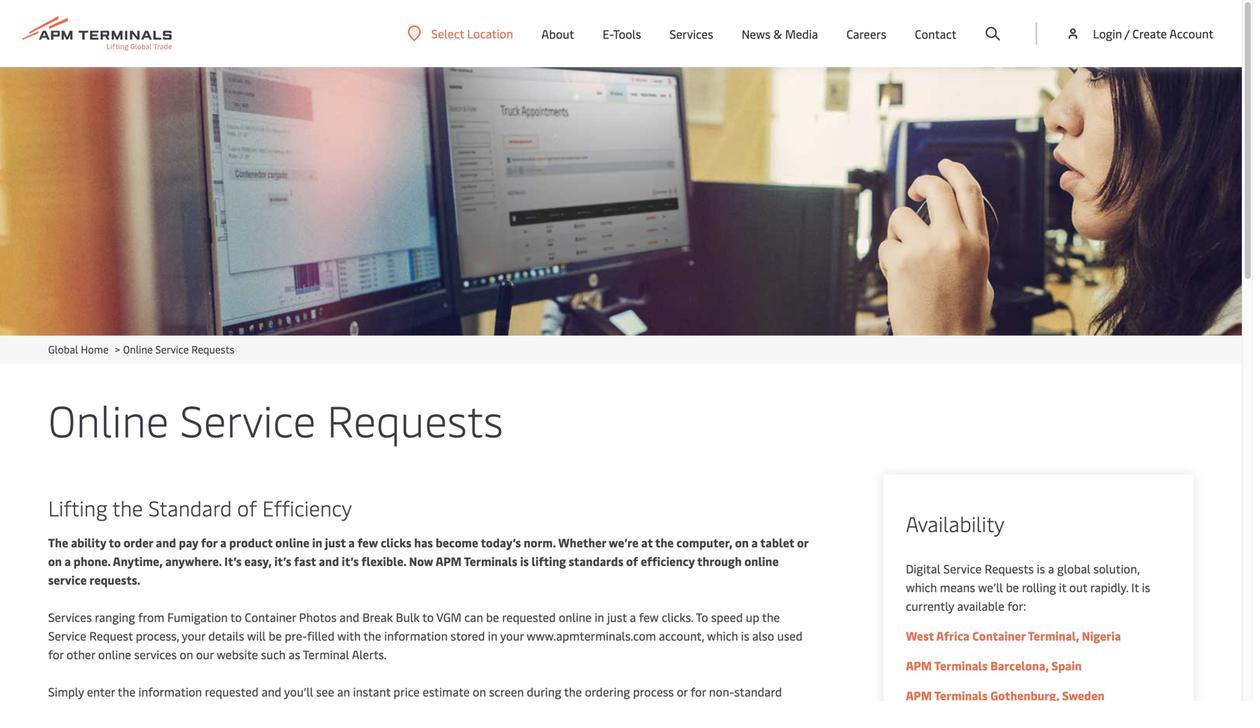 Task type: vqa. For each thing, say whether or not it's contained in the screenshot.
Soon)
no



Task type: locate. For each thing, give the bounding box(es) containing it.
1 vertical spatial information
[[139, 684, 202, 700]]

online right >
[[123, 342, 153, 356]]

it's
[[224, 553, 242, 569]]

about button
[[542, 0, 575, 67]]

services right the tools
[[670, 26, 714, 42]]

contact button
[[915, 0, 957, 67]]

few inside services ranging from fumigation to container photos and break bulk to vgm can be requested online in just a few clicks. to speed up the service request process, your details will be pre-filled with the information stored in your www.apmterminals.com account, which is also used for other online services on our website such as terminal alerts.
[[639, 609, 659, 625]]

services ranging from fumigation to container photos and break bulk to vgm can be requested online in just a few clicks. to speed up the service request process, your details will be pre-filled with the information stored in your www.apmterminals.com account, which is also used for other online services on our website such as terminal alerts.
[[48, 609, 803, 663]]

1 horizontal spatial be
[[486, 609, 499, 625]]

1 horizontal spatial few
[[639, 609, 659, 625]]

>
[[115, 342, 120, 356]]

service
[[155, 342, 189, 356], [180, 390, 316, 449], [944, 561, 982, 577], [48, 628, 86, 644]]

0 horizontal spatial to
[[109, 535, 121, 551]]

apm
[[436, 553, 462, 569], [906, 658, 932, 674]]

in
[[312, 535, 323, 551], [595, 609, 605, 625], [488, 628, 498, 644]]

0 vertical spatial which
[[906, 580, 938, 596]]

service inside services ranging from fumigation to container photos and break bulk to vgm can be requested online in just a few clicks. to speed up the service request process, your details will be pre-filled with the information stored in your www.apmterminals.com account, which is also used for other online services on our website such as terminal alerts.
[[48, 628, 86, 644]]

information down services
[[139, 684, 202, 700]]

on
[[735, 535, 749, 551], [48, 553, 62, 569], [180, 647, 193, 663], [473, 684, 486, 700]]

which
[[906, 580, 938, 596], [707, 628, 739, 644]]

0 vertical spatial online
[[123, 342, 153, 356]]

requested right the can
[[502, 609, 556, 625]]

0 vertical spatial just
[[325, 535, 346, 551]]

rapidly.
[[1091, 580, 1129, 596]]

and left you'll
[[262, 684, 282, 700]]

information down bulk
[[384, 628, 448, 644]]

apm down west
[[906, 658, 932, 674]]

220816 apm terminals digital solutions image
[[0, 67, 1243, 336]]

which down "speed"
[[707, 628, 739, 644]]

africa
[[937, 628, 970, 644]]

1 horizontal spatial requests
[[327, 390, 504, 449]]

or right process
[[677, 684, 688, 700]]

few up flexible.
[[358, 535, 378, 551]]

for inside simply enter the information requested and you'll see an instant price estimate on screen during the ordering process or for non-standard
[[691, 684, 707, 700]]

1 horizontal spatial it's
[[342, 553, 359, 569]]

it's
[[275, 553, 292, 569], [342, 553, 359, 569]]

0 vertical spatial requested
[[502, 609, 556, 625]]

to inside the ability to order and pay for a product online in just a few clicks has become today's norm. whether we're at the computer, on a tablet or on a phone. anytime, anywhere. it's easy, it's fast and it's flexible. now apm terminals is lifting standards of efficiency through online service requests.
[[109, 535, 121, 551]]

digital
[[906, 561, 941, 577]]

is inside services ranging from fumigation to container photos and break bulk to vgm can be requested online in just a few clicks. to speed up the service request process, your details will be pre-filled with the information stored in your www.apmterminals.com account, which is also used for other online services on our website such as terminal alerts.
[[742, 628, 750, 644]]

1 horizontal spatial services
[[670, 26, 714, 42]]

your down fumigation
[[182, 628, 206, 644]]

to left order
[[109, 535, 121, 551]]

a inside services ranging from fumigation to container photos and break bulk to vgm can be requested online in just a few clicks. to speed up the service request process, your details will be pre-filled with the information stored in your www.apmterminals.com account, which is also used for other online services on our website such as terminal alerts.
[[630, 609, 636, 625]]

be up such
[[269, 628, 282, 644]]

0 horizontal spatial your
[[182, 628, 206, 644]]

1 vertical spatial requested
[[205, 684, 259, 700]]

1 vertical spatial of
[[627, 553, 638, 569]]

it's left fast
[[275, 553, 292, 569]]

your right stored
[[500, 628, 524, 644]]

1 horizontal spatial container
[[973, 628, 1026, 644]]

such
[[261, 647, 286, 663]]

0 horizontal spatial be
[[269, 628, 282, 644]]

requests inside digital service requests is a global solution, which means we'll be rolling it out rapidly. it is currently available for:
[[985, 561, 1035, 577]]

terminals down africa in the right of the page
[[935, 658, 988, 674]]

few left clicks.
[[639, 609, 659, 625]]

just inside the ability to order and pay for a product online in just a few clicks has become today's norm. whether we're at the computer, on a tablet or on a phone. anytime, anywhere. it's easy, it's fast and it's flexible. now apm terminals is lifting standards of efficiency through online service requests.
[[325, 535, 346, 551]]

alerts.
[[352, 647, 387, 663]]

container up will on the left of the page
[[245, 609, 296, 625]]

a up rolling
[[1049, 561, 1055, 577]]

a up it's
[[220, 535, 227, 551]]

in up www.apmterminals.com
[[595, 609, 605, 625]]

terminals down today's at the bottom left of the page
[[464, 553, 518, 569]]

1 horizontal spatial in
[[488, 628, 498, 644]]

/
[[1125, 25, 1130, 41]]

a left tablet
[[752, 535, 758, 551]]

standard
[[735, 684, 782, 700]]

is left also
[[742, 628, 750, 644]]

1 horizontal spatial or
[[798, 535, 809, 551]]

be up "for:"
[[1006, 580, 1020, 596]]

for left other on the left
[[48, 647, 64, 663]]

online down >
[[48, 390, 169, 449]]

means
[[941, 580, 976, 596]]

login / create account
[[1094, 25, 1214, 41]]

process,
[[136, 628, 179, 644]]

0 vertical spatial be
[[1006, 580, 1020, 596]]

nigeria
[[1083, 628, 1122, 644]]

0 horizontal spatial information
[[139, 684, 202, 700]]

is up rolling
[[1037, 561, 1046, 577]]

the
[[112, 494, 143, 522], [656, 535, 674, 551], [763, 609, 780, 625], [364, 628, 382, 644], [118, 684, 136, 700], [564, 684, 582, 700]]

services
[[134, 647, 177, 663]]

apm down become
[[436, 553, 462, 569]]

2 vertical spatial requests
[[985, 561, 1035, 577]]

1 horizontal spatial requested
[[502, 609, 556, 625]]

we're
[[609, 535, 639, 551]]

0 horizontal spatial of
[[237, 494, 257, 522]]

can
[[465, 609, 483, 625]]

2 it's from the left
[[342, 553, 359, 569]]

the ability to order and pay for a product online in just a few clicks has become today's norm. whether we're at the computer, on a tablet or on a phone. anytime, anywhere. it's easy, it's fast and it's flexible. now apm terminals is lifting standards of efficiency through online service requests.
[[48, 535, 809, 588]]

a left clicks
[[349, 535, 355, 551]]

the right enter
[[118, 684, 136, 700]]

0 horizontal spatial for
[[48, 647, 64, 663]]

just down efficiency
[[325, 535, 346, 551]]

0 vertical spatial of
[[237, 494, 257, 522]]

1 vertical spatial which
[[707, 628, 739, 644]]

the right at
[[656, 535, 674, 551]]

1 vertical spatial for
[[48, 647, 64, 663]]

our
[[196, 647, 214, 663]]

pre-
[[285, 628, 307, 644]]

or
[[798, 535, 809, 551], [677, 684, 688, 700]]

for
[[201, 535, 218, 551], [48, 647, 64, 663], [691, 684, 707, 700]]

1 vertical spatial terminals
[[935, 658, 988, 674]]

0 horizontal spatial terminals
[[464, 553, 518, 569]]

which down digital
[[906, 580, 938, 596]]

in up fast
[[312, 535, 323, 551]]

now
[[409, 553, 433, 569]]

solution,
[[1094, 561, 1140, 577]]

is
[[520, 553, 529, 569], [1037, 561, 1046, 577], [1143, 580, 1151, 596], [742, 628, 750, 644]]

requests for digital
[[985, 561, 1035, 577]]

requests.
[[90, 572, 141, 588]]

0 horizontal spatial container
[[245, 609, 296, 625]]

and inside services ranging from fumigation to container photos and break bulk to vgm can be requested online in just a few clicks. to speed up the service request process, your details will be pre-filled with the information stored in your www.apmterminals.com account, which is also used for other online services on our website such as terminal alerts.
[[340, 609, 360, 625]]

spain
[[1052, 658, 1082, 674]]

or right tablet
[[798, 535, 809, 551]]

1 vertical spatial in
[[595, 609, 605, 625]]

online service requests
[[48, 390, 504, 449]]

will
[[247, 628, 266, 644]]

0 horizontal spatial which
[[707, 628, 739, 644]]

0 horizontal spatial services
[[48, 609, 92, 625]]

for left non-
[[691, 684, 707, 700]]

1 vertical spatial few
[[639, 609, 659, 625]]

on inside simply enter the information requested and you'll see an instant price estimate on screen during the ordering process or for non-standard
[[473, 684, 486, 700]]

1 horizontal spatial just
[[607, 609, 627, 625]]

0 horizontal spatial it's
[[275, 553, 292, 569]]

1 horizontal spatial for
[[201, 535, 218, 551]]

vgm
[[437, 609, 462, 625]]

the right up
[[763, 609, 780, 625]]

container up apm terminals barcelona, spain
[[973, 628, 1026, 644]]

service
[[48, 572, 87, 588]]

be right the can
[[486, 609, 499, 625]]

2 horizontal spatial be
[[1006, 580, 1020, 596]]

0 horizontal spatial just
[[325, 535, 346, 551]]

requested down website
[[205, 684, 259, 700]]

0 horizontal spatial requests
[[191, 342, 235, 356]]

just up www.apmterminals.com
[[607, 609, 627, 625]]

rolling
[[1023, 580, 1057, 596]]

clicks
[[381, 535, 412, 551]]

1 vertical spatial container
[[973, 628, 1026, 644]]

a left clicks.
[[630, 609, 636, 625]]

global home link
[[48, 342, 109, 356]]

0 vertical spatial or
[[798, 535, 809, 551]]

services inside services ranging from fumigation to container photos and break bulk to vgm can be requested online in just a few clicks. to speed up the service request process, your details will be pre-filled with the information stored in your www.apmterminals.com account, which is also used for other online services on our website such as terminal alerts.
[[48, 609, 92, 625]]

1 vertical spatial services
[[48, 609, 92, 625]]

1 horizontal spatial your
[[500, 628, 524, 644]]

0 vertical spatial in
[[312, 535, 323, 551]]

services
[[670, 26, 714, 42], [48, 609, 92, 625]]

account
[[1170, 25, 1214, 41]]

services for services ranging from fumigation to container photos and break bulk to vgm can be requested online in just a few clicks. to speed up the service request process, your details will be pre-filled with the information stored in your www.apmterminals.com account, which is also used for other online services on our website such as terminal alerts.
[[48, 609, 92, 625]]

website
[[217, 647, 258, 663]]

out
[[1070, 580, 1088, 596]]

news & media button
[[742, 0, 819, 67]]

information inside simply enter the information requested and you'll see an instant price estimate on screen during the ordering process or for non-standard
[[139, 684, 202, 700]]

0 vertical spatial for
[[201, 535, 218, 551]]

0 vertical spatial apm
[[436, 553, 462, 569]]

on left screen
[[473, 684, 486, 700]]

just
[[325, 535, 346, 551], [607, 609, 627, 625]]

to up details
[[231, 609, 242, 625]]

1 horizontal spatial apm
[[906, 658, 932, 674]]

on left our on the left bottom
[[180, 647, 193, 663]]

online
[[275, 535, 310, 551], [745, 553, 779, 569], [559, 609, 592, 625], [98, 647, 131, 663]]

1 horizontal spatial information
[[384, 628, 448, 644]]

availability
[[906, 509, 1005, 538]]

photos
[[299, 609, 337, 625]]

today's
[[481, 535, 521, 551]]

e-tools
[[603, 26, 642, 42]]

2 vertical spatial be
[[269, 628, 282, 644]]

it's left flexible.
[[342, 553, 359, 569]]

for inside services ranging from fumigation to container photos and break bulk to vgm can be requested online in just a few clicks. to speed up the service request process, your details will be pre-filled with the information stored in your www.apmterminals.com account, which is also used for other online services on our website such as terminal alerts.
[[48, 647, 64, 663]]

1 vertical spatial requests
[[327, 390, 504, 449]]

computer,
[[677, 535, 733, 551]]

1 horizontal spatial which
[[906, 580, 938, 596]]

just inside services ranging from fumigation to container photos and break bulk to vgm can be requested online in just a few clicks. to speed up the service request process, your details will be pre-filled with the information stored in your www.apmterminals.com account, which is also used for other online services on our website such as terminal alerts.
[[607, 609, 627, 625]]

and up with
[[340, 609, 360, 625]]

2 horizontal spatial requests
[[985, 561, 1035, 577]]

is down norm.
[[520, 553, 529, 569]]

0 horizontal spatial apm
[[436, 553, 462, 569]]

1 it's from the left
[[275, 553, 292, 569]]

west africa container terminal, nigeria
[[906, 628, 1122, 644]]

with
[[338, 628, 361, 644]]

of down we're
[[627, 553, 638, 569]]

select location
[[432, 25, 513, 41]]

0 horizontal spatial or
[[677, 684, 688, 700]]

0 horizontal spatial requested
[[205, 684, 259, 700]]

0 vertical spatial terminals
[[464, 553, 518, 569]]

2 horizontal spatial for
[[691, 684, 707, 700]]

container inside services ranging from fumigation to container photos and break bulk to vgm can be requested online in just a few clicks. to speed up the service request process, your details will be pre-filled with the information stored in your www.apmterminals.com account, which is also used for other online services on our website such as terminal alerts.
[[245, 609, 296, 625]]

and
[[156, 535, 176, 551], [319, 553, 339, 569], [340, 609, 360, 625], [262, 684, 282, 700]]

1 vertical spatial just
[[607, 609, 627, 625]]

other
[[67, 647, 95, 663]]

2 vertical spatial for
[[691, 684, 707, 700]]

1 horizontal spatial of
[[627, 553, 638, 569]]

0 vertical spatial container
[[245, 609, 296, 625]]

and inside simply enter the information requested and you'll see an instant price estimate on screen during the ordering process or for non-standard
[[262, 684, 282, 700]]

to right bulk
[[423, 609, 434, 625]]

0 vertical spatial requests
[[191, 342, 235, 356]]

a up 'service'
[[65, 553, 71, 569]]

it
[[1132, 580, 1140, 596]]

in right stored
[[488, 628, 498, 644]]

and right fast
[[319, 553, 339, 569]]

standards
[[569, 553, 624, 569]]

for inside the ability to order and pay for a product online in just a few clicks has become today's norm. whether we're at the computer, on a tablet or on a phone. anytime, anywhere. it's easy, it's fast and it's flexible. now apm terminals is lifting standards of efficiency through online service requests.
[[201, 535, 218, 551]]

0 vertical spatial services
[[670, 26, 714, 42]]

0 vertical spatial information
[[384, 628, 448, 644]]

speed
[[712, 609, 743, 625]]

2 horizontal spatial to
[[423, 609, 434, 625]]

0 vertical spatial few
[[358, 535, 378, 551]]

2 your from the left
[[500, 628, 524, 644]]

product
[[229, 535, 273, 551]]

1 vertical spatial or
[[677, 684, 688, 700]]

0 horizontal spatial few
[[358, 535, 378, 551]]

for right pay
[[201, 535, 218, 551]]

services down 'service'
[[48, 609, 92, 625]]

in inside the ability to order and pay for a product online in just a few clicks has become today's norm. whether we're at the computer, on a tablet or on a phone. anytime, anywhere. it's easy, it's fast and it's flexible. now apm terminals is lifting standards of efficiency through online service requests.
[[312, 535, 323, 551]]

0 horizontal spatial in
[[312, 535, 323, 551]]

of up 'product' on the left
[[237, 494, 257, 522]]

and left pay
[[156, 535, 176, 551]]

the up alerts.
[[364, 628, 382, 644]]

to
[[109, 535, 121, 551], [231, 609, 242, 625], [423, 609, 434, 625]]



Task type: describe. For each thing, give the bounding box(es) containing it.
it
[[1060, 580, 1067, 596]]

you'll
[[284, 684, 313, 700]]

screen
[[489, 684, 524, 700]]

1 horizontal spatial terminals
[[935, 658, 988, 674]]

the right during
[[564, 684, 582, 700]]

or inside simply enter the information requested and you'll see an instant price estimate on screen during the ordering process or for non-standard
[[677, 684, 688, 700]]

login
[[1094, 25, 1123, 41]]

online down request
[[98, 647, 131, 663]]

online up www.apmterminals.com
[[559, 609, 592, 625]]

is inside the ability to order and pay for a product online in just a few clicks has become today's norm. whether we're at the computer, on a tablet or on a phone. anytime, anywhere. it's easy, it's fast and it's flexible. now apm terminals is lifting standards of efficiency through online service requests.
[[520, 553, 529, 569]]

media
[[786, 26, 819, 42]]

tablet
[[761, 535, 795, 551]]

tools
[[613, 26, 642, 42]]

ability
[[71, 535, 106, 551]]

global
[[1058, 561, 1091, 577]]

as
[[289, 647, 300, 663]]

create
[[1133, 25, 1168, 41]]

for:
[[1008, 598, 1027, 614]]

west
[[906, 628, 934, 644]]

account,
[[659, 628, 705, 644]]

digital service requests is a global solution, which means we'll be rolling it out rapidly. it is currently available for:
[[906, 561, 1151, 614]]

e-tools button
[[603, 0, 642, 67]]

few inside the ability to order and pay for a product online in just a few clicks has become today's norm. whether we're at the computer, on a tablet or on a phone. anytime, anywhere. it's easy, it's fast and it's flexible. now apm terminals is lifting standards of efficiency through online service requests.
[[358, 535, 378, 551]]

contact
[[915, 26, 957, 42]]

terminal
[[303, 647, 350, 663]]

location
[[467, 25, 513, 41]]

estimate
[[423, 684, 470, 700]]

easy,
[[244, 553, 272, 569]]

global home > online service requests
[[48, 342, 235, 356]]

instant
[[353, 684, 391, 700]]

1 vertical spatial apm
[[906, 658, 932, 674]]

terminals inside the ability to order and pay for a product online in just a few clicks has become today's norm. whether we're at the computer, on a tablet or on a phone. anytime, anywhere. it's easy, it's fast and it's flexible. now apm terminals is lifting standards of efficiency through online service requests.
[[464, 553, 518, 569]]

lifting
[[532, 553, 566, 569]]

news
[[742, 26, 771, 42]]

request
[[89, 628, 133, 644]]

to
[[696, 609, 709, 625]]

lifting
[[48, 494, 108, 522]]

we'll
[[979, 580, 1004, 596]]

apm inside the ability to order and pay for a product online in just a few clicks has become today's norm. whether we're at the computer, on a tablet or on a phone. anytime, anywhere. it's easy, it's fast and it's flexible. now apm terminals is lifting standards of efficiency through online service requests.
[[436, 553, 462, 569]]

2 horizontal spatial in
[[595, 609, 605, 625]]

on inside services ranging from fumigation to container photos and break bulk to vgm can be requested online in just a few clicks. to speed up the service request process, your details will be pre-filled with the information stored in your www.apmterminals.com account, which is also used for other online services on our website such as terminal alerts.
[[180, 647, 193, 663]]

whether
[[559, 535, 607, 551]]

standard
[[148, 494, 232, 522]]

requests for online
[[327, 390, 504, 449]]

ranging
[[95, 609, 135, 625]]

used
[[778, 628, 803, 644]]

1 vertical spatial online
[[48, 390, 169, 449]]

phone.
[[74, 553, 111, 569]]

is right it
[[1143, 580, 1151, 596]]

anytime,
[[113, 553, 163, 569]]

global
[[48, 342, 78, 356]]

e-
[[603, 26, 613, 42]]

the up order
[[112, 494, 143, 522]]

during
[[527, 684, 562, 700]]

which inside services ranging from fumigation to container photos and break bulk to vgm can be requested online in just a few clicks. to speed up the service request process, your details will be pre-filled with the information stored in your www.apmterminals.com account, which is also used for other online services on our website such as terminal alerts.
[[707, 628, 739, 644]]

requested inside services ranging from fumigation to container photos and break bulk to vgm can be requested online in just a few clicks. to speed up the service request process, your details will be pre-filled with the information stored in your www.apmterminals.com account, which is also used for other online services on our website such as terminal alerts.
[[502, 609, 556, 625]]

about
[[542, 26, 575, 42]]

home
[[81, 342, 109, 356]]

bulk
[[396, 609, 420, 625]]

on down "the"
[[48, 553, 62, 569]]

west africa container terminal, nigeria link
[[906, 628, 1122, 644]]

which inside digital service requests is a global solution, which means we'll be rolling it out rapidly. it is currently available for:
[[906, 580, 938, 596]]

on up through
[[735, 535, 749, 551]]

process
[[633, 684, 674, 700]]

fast
[[294, 553, 316, 569]]

online down tablet
[[745, 553, 779, 569]]

1 your from the left
[[182, 628, 206, 644]]

details
[[208, 628, 244, 644]]

careers
[[847, 26, 887, 42]]

services for services
[[670, 26, 714, 42]]

1 vertical spatial be
[[486, 609, 499, 625]]

apm terminals barcelona, spain
[[906, 658, 1082, 674]]

flexible.
[[362, 553, 407, 569]]

online up fast
[[275, 535, 310, 551]]

&
[[774, 26, 783, 42]]

be inside digital service requests is a global solution, which means we'll be rolling it out rapidly. it is currently available for:
[[1006, 580, 1020, 596]]

or inside the ability to order and pay for a product online in just a few clicks has become today's norm. whether we're at the computer, on a tablet or on a phone. anytime, anywhere. it's easy, it's fast and it's flexible. now apm terminals is lifting standards of efficiency through online service requests.
[[798, 535, 809, 551]]

also
[[753, 628, 775, 644]]

simply enter the information requested and you'll see an instant price estimate on screen during the ordering process or for non-standard
[[48, 684, 782, 702]]

through
[[698, 553, 742, 569]]

from
[[138, 609, 164, 625]]

efficiency
[[262, 494, 352, 522]]

filled
[[307, 628, 335, 644]]

news & media
[[742, 26, 819, 42]]

anywhere.
[[165, 553, 222, 569]]

barcelona,
[[991, 658, 1049, 674]]

price
[[394, 684, 420, 700]]

information inside services ranging from fumigation to container photos and break bulk to vgm can be requested online in just a few clicks. to speed up the service request process, your details will be pre-filled with the information stored in your www.apmterminals.com account, which is also used for other online services on our website such as terminal alerts.
[[384, 628, 448, 644]]

enter
[[87, 684, 115, 700]]

the inside the ability to order and pay for a product online in just a few clicks has become today's norm. whether we're at the computer, on a tablet or on a phone. anytime, anywhere. it's easy, it's fast and it's flexible. now apm terminals is lifting standards of efficiency through online service requests.
[[656, 535, 674, 551]]

ordering
[[585, 684, 630, 700]]

at
[[642, 535, 653, 551]]

select location button
[[408, 25, 513, 42]]

become
[[436, 535, 479, 551]]

requested inside simply enter the information requested and you'll see an instant price estimate on screen during the ordering process or for non-standard
[[205, 684, 259, 700]]

1 horizontal spatial to
[[231, 609, 242, 625]]

see
[[316, 684, 334, 700]]

pay
[[179, 535, 199, 551]]

norm.
[[524, 535, 556, 551]]

careers button
[[847, 0, 887, 67]]

2 vertical spatial in
[[488, 628, 498, 644]]

an
[[337, 684, 350, 700]]

non-
[[709, 684, 735, 700]]

a inside digital service requests is a global solution, which means we'll be rolling it out rapidly. it is currently available for:
[[1049, 561, 1055, 577]]

available
[[958, 598, 1005, 614]]

service inside digital service requests is a global solution, which means we'll be rolling it out rapidly. it is currently available for:
[[944, 561, 982, 577]]

login / create account link
[[1066, 0, 1214, 67]]

of inside the ability to order and pay for a product online in just a few clicks has become today's norm. whether we're at the computer, on a tablet or on a phone. anytime, anywhere. it's easy, it's fast and it's flexible. now apm terminals is lifting standards of efficiency through online service requests.
[[627, 553, 638, 569]]

order
[[124, 535, 153, 551]]

currently
[[906, 598, 955, 614]]

lifting the standard of efficiency
[[48, 494, 352, 522]]



